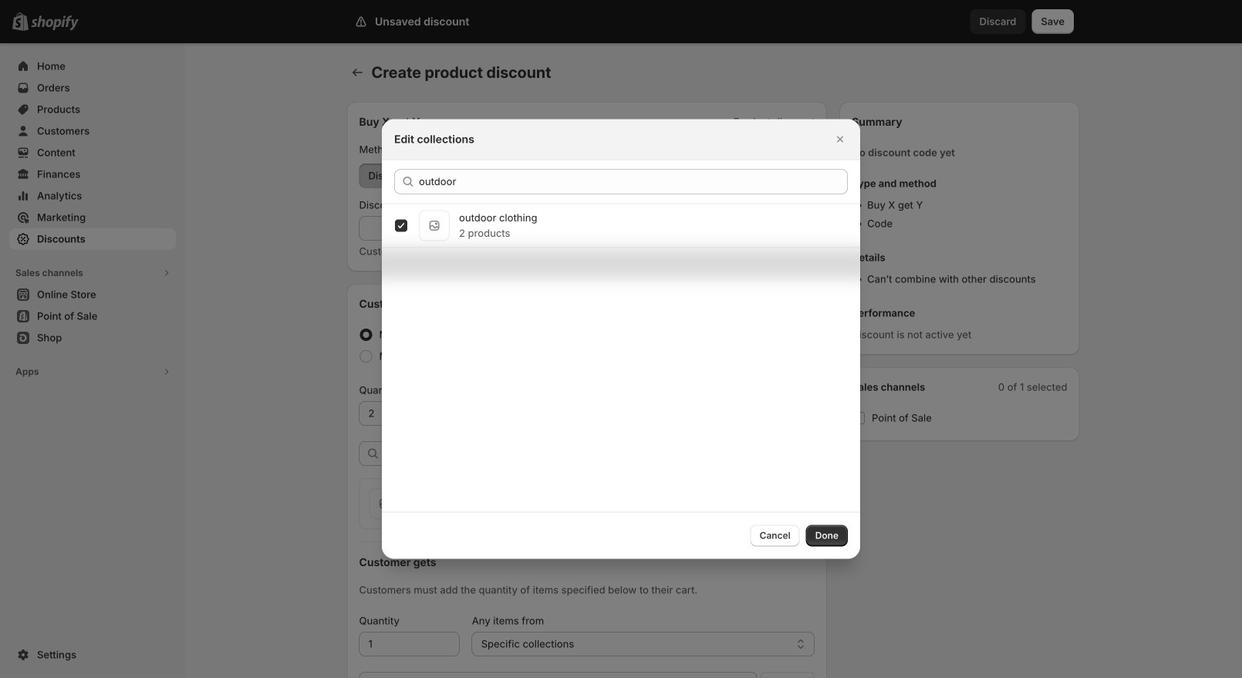 Task type: locate. For each thing, give the bounding box(es) containing it.
dialog
[[0, 119, 1243, 559]]

shopify image
[[31, 15, 79, 31]]

Search collections text field
[[419, 169, 848, 194]]



Task type: vqa. For each thing, say whether or not it's contained in the screenshot.
Search countries TEXT FIELD
no



